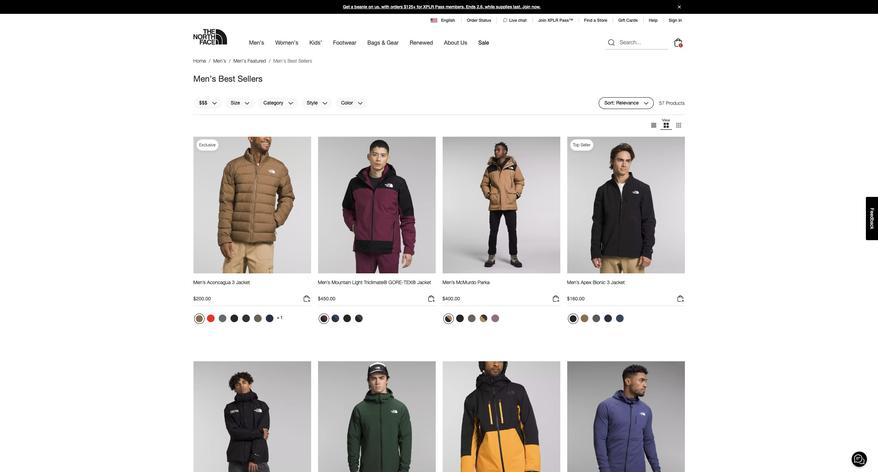 Task type: vqa. For each thing, say whether or not it's contained in the screenshot.
'57'
yes



Task type: locate. For each thing, give the bounding box(es) containing it.
dark sage image
[[219, 315, 226, 323]]

0 horizontal spatial /
[[209, 58, 211, 64]]

store
[[598, 18, 608, 23]]

close image
[[675, 5, 684, 8]]

chat
[[519, 18, 527, 23]]

1 inside button
[[281, 316, 283, 320]]

shady blue/summit navy image
[[332, 315, 339, 323]]

tnf black radio right the dark sage icon
[[229, 313, 240, 324]]

0 vertical spatial a
[[351, 5, 354, 9]]

0 horizontal spatial 1
[[281, 316, 283, 320]]

1 vertical spatial a
[[594, 18, 596, 23]]

falcon brown image left coal brown/almond butter monogram print image at the right bottom of page
[[468, 315, 476, 323]]

now.
[[532, 5, 541, 9]]

Shady Blue/Summit Navy radio
[[330, 313, 341, 324]]

2 horizontal spatial jacket
[[612, 280, 625, 286]]

1 horizontal spatial 1
[[681, 44, 682, 47]]

1 horizontal spatial tnf black image
[[343, 315, 351, 323]]

men's up the $200.00
[[193, 280, 206, 286]]

get a beanie on us, with orders $125+ for xplr pass members. ends 2.6, while supplies last. join now. link
[[0, 0, 879, 14]]

bags & gear
[[368, 39, 399, 46]]

1 horizontal spatial tnf black image
[[570, 316, 577, 323]]

tex®
[[404, 280, 416, 286]]

apex
[[581, 280, 592, 286]]

sellers
[[299, 58, 312, 64], [238, 74, 263, 83]]

Asphalt Grey radio
[[241, 313, 252, 324]]

1 vertical spatial join
[[539, 18, 547, 23]]

men's best sellers
[[193, 74, 263, 83]]

falcon brown image inside radio
[[254, 315, 262, 323]]

3 right 'bionic' at the right
[[608, 280, 610, 286]]

Pine Needle/TNF Black radio
[[354, 313, 365, 324]]

live chat button
[[503, 17, 528, 24]]

1 horizontal spatial men's link
[[249, 33, 264, 52]]

almond butter/tnf black image
[[445, 316, 452, 323]]

sort:
[[605, 100, 615, 106]]

$200.00
[[193, 296, 211, 302]]

view list box
[[648, 118, 685, 133]]

about
[[445, 39, 459, 46]]

1 right +
[[281, 316, 283, 320]]

/ up men's best sellers
[[229, 58, 231, 64]]

men's left apex
[[568, 280, 580, 286]]

find a store
[[585, 18, 608, 23]]

0 horizontal spatial join
[[523, 5, 531, 9]]

tnf black image left utility brown option
[[570, 316, 577, 323]]

fawn grey image
[[492, 315, 499, 323]]

orders
[[391, 5, 403, 9]]

0 vertical spatial join
[[523, 5, 531, 9]]

2 men's from the left
[[318, 280, 331, 286]]

0 horizontal spatial jacket
[[236, 280, 250, 286]]

/ right the home
[[209, 58, 211, 64]]

3 / from the left
[[269, 58, 271, 64]]

falcon brown image
[[254, 315, 262, 323], [468, 315, 476, 323]]

join
[[523, 5, 531, 9], [539, 18, 547, 23]]

1 tnf black radio from the left
[[229, 313, 240, 324]]

2 $choose color$ option group from the left
[[318, 313, 365, 327]]

0 horizontal spatial tnf black radio
[[229, 313, 240, 324]]

Fiery Red radio
[[205, 313, 216, 324]]

$$$
[[199, 100, 207, 106]]

on
[[369, 5, 374, 9]]

featured
[[248, 58, 266, 64]]

0 vertical spatial sellers
[[299, 58, 312, 64]]

live chat
[[510, 18, 527, 23]]

tnf black image
[[456, 315, 464, 323], [570, 316, 577, 323]]

e up d
[[870, 211, 876, 214]]

57 products
[[660, 100, 685, 106]]

best down women's link
[[288, 58, 297, 64]]

1 horizontal spatial best
[[288, 58, 297, 64]]

about us link
[[445, 33, 468, 52]]

1 men's from the left
[[193, 280, 206, 286]]

home
[[193, 58, 206, 64]]

0 vertical spatial men's link
[[249, 33, 264, 52]]

k
[[870, 227, 876, 229]]

$choose color$ option group
[[193, 313, 276, 327], [318, 313, 365, 327], [443, 313, 502, 327], [568, 313, 627, 327]]

fiery red image
[[207, 315, 215, 323]]

bags & gear link
[[368, 33, 399, 52]]

2 tnf black image from the left
[[343, 315, 351, 323]]

1 vertical spatial best
[[219, 74, 236, 83]]

tnf black radio right the almond butter/tnf black option
[[455, 313, 466, 324]]

men's apex bionic 3 jacket image
[[568, 136, 685, 274]]

men's up $450.00 at left
[[318, 280, 331, 286]]

color button
[[336, 97, 368, 109]]

1 horizontal spatial a
[[594, 18, 596, 23]]

3 right aconcagua
[[232, 280, 235, 286]]

sale link
[[479, 33, 490, 52]]

1 horizontal spatial jacket
[[418, 280, 431, 286]]

men's mcmurdo parka
[[443, 280, 490, 286]]

1 vertical spatial 1
[[281, 316, 283, 320]]

0 horizontal spatial sellers
[[238, 74, 263, 83]]

a up k
[[870, 222, 876, 225]]

1 horizontal spatial xplr
[[548, 18, 559, 23]]

utility brown image
[[196, 316, 203, 323]]

TNF Black radio
[[342, 313, 353, 324], [568, 314, 579, 324]]

+ 1
[[277, 316, 283, 320]]

women's
[[276, 39, 299, 46]]

footwear
[[333, 39, 357, 46]]

men's link up featured
[[249, 33, 264, 52]]

tnf black image for tnf black option to the left
[[343, 315, 351, 323]]

sort: relevance button
[[599, 97, 654, 109]]

Coal Brown/Almond Butter Monogram Print radio
[[478, 313, 489, 324]]

falcon brown image for falcon brown radio
[[254, 315, 262, 323]]

0 horizontal spatial men's link
[[213, 58, 226, 64]]

Search search field
[[606, 36, 669, 49]]

men's for men's mcmurdo parka
[[443, 280, 455, 286]]

ends
[[466, 5, 476, 9]]

e up b
[[870, 214, 876, 216]]

sale
[[479, 39, 490, 46]]

aconcagua
[[207, 280, 231, 286]]

exclusive
[[199, 142, 216, 148]]

sellers down men's featured "link" on the left top of the page
[[238, 74, 263, 83]]

order
[[467, 18, 478, 23]]

men's link
[[249, 33, 264, 52], [213, 58, 226, 64]]

1 down in
[[681, 44, 682, 47]]

jacket right 'bionic' at the right
[[612, 280, 625, 286]]

3
[[232, 280, 235, 286], [608, 280, 610, 286]]

0 horizontal spatial best
[[219, 74, 236, 83]]

a
[[351, 5, 354, 9], [594, 18, 596, 23], [870, 222, 876, 225]]

falcon brown image for falcon brown option
[[468, 315, 476, 323]]

men's mcmurdo parka button
[[443, 280, 490, 292]]

$choose color$ option group for $450.00
[[318, 313, 365, 327]]

2 horizontal spatial a
[[870, 222, 876, 225]]

men's mountain light triclimate® gore-tex® jacket button
[[318, 280, 431, 292]]

a for beanie
[[351, 5, 354, 9]]

2 / from the left
[[229, 58, 231, 64]]

gift cards link
[[619, 18, 638, 23]]

men's inside button
[[443, 280, 455, 286]]

jacket
[[236, 280, 250, 286], [418, 280, 431, 286], [612, 280, 625, 286]]

men's link up men's best sellers
[[213, 58, 226, 64]]

men's mountain light triclimate® gore-tex® jacket image
[[318, 136, 436, 274]]

TNF Black radio
[[229, 313, 240, 324], [455, 313, 466, 324]]

3 $choose color$ option group from the left
[[443, 313, 502, 327]]

Falcon Brown radio
[[252, 313, 263, 324]]

tnf black image
[[231, 315, 238, 323], [343, 315, 351, 323]]

men's
[[249, 39, 264, 46], [213, 58, 226, 64], [234, 58, 246, 64], [274, 58, 286, 64], [193, 74, 216, 83]]

0 horizontal spatial tnf black image
[[456, 315, 464, 323]]

men's chakal jacket image
[[443, 361, 561, 473]]

tnf black image right shady blue/summit navy icon
[[343, 315, 351, 323]]

search all image
[[608, 38, 616, 47]]

1 horizontal spatial sellers
[[299, 58, 312, 64]]

style button
[[301, 97, 333, 109]]

$200.00 button
[[193, 295, 311, 306]]

join xplr pass™ link
[[539, 18, 574, 23]]

4 men's from the left
[[568, 280, 580, 286]]

join right last.
[[523, 5, 531, 9]]

with
[[382, 5, 390, 9]]

1 horizontal spatial tnf black radio
[[455, 313, 466, 324]]

men's apex bionic 3 jacket
[[568, 280, 625, 286]]

men's for men's aconcagua 3 jacket
[[193, 280, 206, 286]]

2 falcon brown image from the left
[[468, 315, 476, 323]]

0 horizontal spatial a
[[351, 5, 354, 9]]

falcon brown image inside option
[[468, 315, 476, 323]]

1 falcon brown image from the left
[[254, 315, 262, 323]]

1 horizontal spatial join
[[539, 18, 547, 23]]

0 horizontal spatial falcon brown image
[[254, 315, 262, 323]]

utility brown image
[[581, 315, 589, 323]]

0 horizontal spatial tnf black image
[[231, 315, 238, 323]]

0 vertical spatial 1
[[681, 44, 682, 47]]

f e e d b a c k
[[870, 208, 876, 229]]

men's summit series futurefleece™ full-zip hoodie image
[[568, 361, 685, 473]]

1 inside "link"
[[681, 44, 682, 47]]

2 vertical spatial a
[[870, 222, 876, 225]]

3 men's from the left
[[443, 280, 455, 286]]

help
[[649, 18, 658, 23]]

xplr right for
[[424, 5, 434, 9]]

/ right featured
[[269, 58, 271, 64]]

$400.00 button
[[443, 295, 561, 306]]

1 horizontal spatial 3
[[608, 280, 610, 286]]

Falcon Brown radio
[[466, 313, 478, 324]]

0 horizontal spatial 3
[[232, 280, 235, 286]]

tnf black radio right shady blue/summit navy icon
[[342, 313, 353, 324]]

1
[[681, 44, 682, 47], [281, 316, 283, 320]]

a right find
[[594, 18, 596, 23]]

Summit Navy radio
[[603, 313, 614, 324]]

men's apex bionic 3 jacket button
[[568, 280, 625, 292]]

join down now.
[[539, 18, 547, 23]]

a right get
[[351, 5, 354, 9]]

tnf black radio left utility brown option
[[568, 314, 579, 324]]

bags
[[368, 39, 380, 46]]

2 horizontal spatial /
[[269, 58, 271, 64]]

Fawn Grey radio
[[490, 313, 501, 324]]

for
[[417, 5, 422, 9]]

1 vertical spatial xplr
[[548, 18, 559, 23]]

women's link
[[276, 33, 299, 52]]

1 tnf black image from the left
[[231, 315, 238, 323]]

/
[[209, 58, 211, 64], [229, 58, 231, 64], [269, 58, 271, 64]]

best up size
[[219, 74, 236, 83]]

gear
[[387, 39, 399, 46]]

4 $choose color$ option group from the left
[[568, 313, 627, 327]]

1 horizontal spatial falcon brown image
[[468, 315, 476, 323]]

the north face home page image
[[193, 29, 227, 45]]

0 horizontal spatial tnf black radio
[[342, 313, 353, 324]]

join inside the get a beanie on us, with orders $125+ for xplr pass members. ends 2.6, while supplies last. join now. link
[[523, 5, 531, 9]]

men's gore-tex® mountain jacket image
[[193, 361, 311, 473]]

sellers down kids' 'link'
[[299, 58, 312, 64]]

tnf black image right the almond butter/tnf black option
[[456, 315, 464, 323]]

falcon brown image left summit navy radio
[[254, 315, 262, 323]]

1 horizontal spatial /
[[229, 58, 231, 64]]

tnf black image right the dark sage icon
[[231, 315, 238, 323]]

Utility Brown radio
[[579, 313, 591, 324]]

men's up featured
[[249, 39, 264, 46]]

xplr left pass™
[[548, 18, 559, 23]]

jacket right tex®
[[418, 280, 431, 286]]

0 vertical spatial xplr
[[424, 5, 434, 9]]

f e e d b a c k button
[[867, 197, 879, 240]]

category button
[[258, 97, 298, 109]]

summit navy image
[[266, 315, 274, 323]]

men's up $400.00
[[443, 280, 455, 286]]

jacket up $200.00 dropdown button
[[236, 280, 250, 286]]



Task type: describe. For each thing, give the bounding box(es) containing it.
in
[[679, 18, 683, 23]]

footwear link
[[333, 33, 357, 52]]

men's best sellers element
[[274, 58, 312, 64]]

Boysenberry/TNF Black radio
[[319, 314, 329, 324]]

find
[[585, 18, 593, 23]]

light
[[353, 280, 363, 286]]

us
[[461, 39, 468, 46]]

parka
[[478, 280, 490, 286]]

1 jacket from the left
[[236, 280, 250, 286]]

gore-
[[389, 280, 404, 286]]

f
[[870, 208, 876, 211]]

Dark Sage radio
[[217, 313, 228, 324]]

+
[[277, 316, 280, 320]]

men's left featured
[[234, 58, 246, 64]]

a inside button
[[870, 222, 876, 225]]

mountain
[[332, 280, 351, 286]]

$choose color$ option group for $400.00
[[443, 313, 502, 327]]

0 horizontal spatial xplr
[[424, 5, 434, 9]]

asphalt grey image
[[242, 315, 250, 323]]

2 3 from the left
[[608, 280, 610, 286]]

1 vertical spatial sellers
[[238, 74, 263, 83]]

0 vertical spatial best
[[288, 58, 297, 64]]

tnf black image for 2nd tnf black radio from right
[[231, 315, 238, 323]]

supplies
[[496, 5, 513, 9]]

2 e from the top
[[870, 214, 876, 216]]

tnf black image inside radio
[[456, 315, 464, 323]]

size
[[231, 100, 240, 106]]

members.
[[446, 5, 465, 9]]

color
[[341, 100, 353, 106]]

$125+
[[404, 5, 416, 9]]

$160.00
[[568, 296, 585, 302]]

shady blue heather image
[[616, 315, 624, 323]]

find a store link
[[585, 18, 608, 23]]

men's for men's apex bionic 3 jacket
[[568, 280, 580, 286]]

Almond Butter/TNF Black radio
[[444, 314, 454, 324]]

live
[[510, 18, 518, 23]]

style
[[307, 100, 318, 106]]

get
[[343, 5, 350, 9]]

english
[[442, 18, 456, 23]]

join xplr pass™
[[539, 18, 574, 23]]

home link
[[193, 58, 206, 64]]

while
[[485, 5, 495, 9]]

$450.00
[[318, 296, 336, 302]]

pass
[[436, 5, 445, 9]]

mcmurdo
[[457, 280, 477, 286]]

1 vertical spatial men's link
[[213, 58, 226, 64]]

men's for men's mountain light triclimate® gore-tex® jacket
[[318, 280, 331, 286]]

products
[[667, 100, 685, 106]]

sign in
[[669, 18, 683, 23]]

view button
[[660, 118, 673, 133]]

english link
[[431, 17, 456, 24]]

Utility Brown radio
[[194, 314, 205, 324]]

2.6,
[[477, 5, 484, 9]]

$160.00 button
[[568, 295, 685, 306]]

men's down women's link
[[274, 58, 286, 64]]

pine needle/tnf black image
[[355, 315, 363, 323]]

sign
[[669, 18, 678, 23]]

men's mcmurdo parka image
[[443, 136, 561, 274]]

1 horizontal spatial tnf black radio
[[568, 314, 579, 324]]

status
[[479, 18, 492, 23]]

1 3 from the left
[[232, 280, 235, 286]]

Shady Blue Heather radio
[[615, 313, 626, 324]]

1 e from the top
[[870, 211, 876, 214]]

3 jacket from the left
[[612, 280, 625, 286]]

tnf dark grey heather image
[[593, 315, 601, 323]]

d
[[870, 216, 876, 219]]

cards
[[627, 18, 638, 23]]

$choose color$ option group for $160.00
[[568, 313, 627, 327]]

us,
[[375, 5, 381, 9]]

gift
[[619, 18, 626, 23]]

2 tnf black radio from the left
[[455, 313, 466, 324]]

top
[[574, 142, 580, 148]]

men's mountain light triclimate® gore-tex® jacket
[[318, 280, 431, 286]]

TNF Dark Grey Heather radio
[[591, 313, 602, 324]]

renewed
[[410, 39, 433, 46]]

$400.00
[[443, 296, 460, 302]]

+ 1 button
[[276, 313, 284, 323]]

beanie
[[355, 5, 368, 9]]

57 products status
[[660, 97, 685, 109]]

c
[[870, 225, 876, 227]]

kids' link
[[310, 33, 322, 52]]

home / men's / men's featured / men's best sellers
[[193, 58, 312, 64]]

$$$ button
[[193, 97, 222, 109]]

size button
[[225, 97, 255, 109]]

men's down the home
[[193, 74, 216, 83]]

view
[[663, 118, 671, 122]]

men's aconcagua 3 jacket image
[[193, 136, 311, 274]]

relevance
[[617, 100, 639, 106]]

men's up men's best sellers
[[213, 58, 226, 64]]

1 $choose color$ option group from the left
[[193, 313, 276, 327]]

pass™
[[560, 18, 574, 23]]

men's summit series casaval hybrid hoodie image
[[318, 361, 436, 473]]

sort: relevance
[[605, 100, 639, 106]]

order status link
[[467, 18, 492, 23]]

help link
[[649, 18, 658, 23]]

boysenberry/tnf black image
[[321, 316, 328, 323]]

Summit Navy radio
[[264, 313, 275, 324]]

last.
[[514, 5, 522, 9]]

men's aconcagua 3 jacket
[[193, 280, 250, 286]]

1 / from the left
[[209, 58, 211, 64]]

triclimate®
[[364, 280, 388, 286]]

a for store
[[594, 18, 596, 23]]

coal brown/almond butter monogram print image
[[480, 315, 488, 323]]

seller
[[581, 142, 591, 148]]

category
[[264, 100, 284, 106]]

bionic
[[593, 280, 606, 286]]

&
[[382, 39, 385, 46]]

sign in button
[[669, 18, 683, 23]]

about us
[[445, 39, 468, 46]]

gift cards
[[619, 18, 638, 23]]

summit navy image
[[605, 315, 612, 323]]

renewed link
[[410, 33, 433, 52]]

order status
[[467, 18, 492, 23]]

2 jacket from the left
[[418, 280, 431, 286]]

b
[[870, 219, 876, 222]]

get a beanie on us, with orders $125+ for xplr pass members. ends 2.6, while supplies last. join now.
[[343, 5, 541, 9]]



